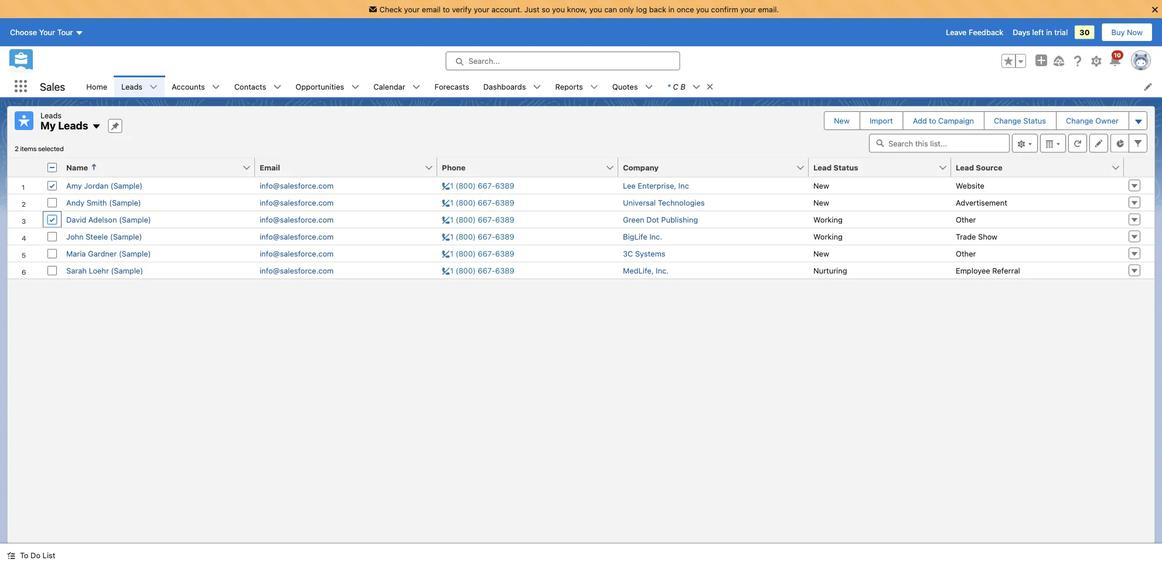Task type: locate. For each thing, give the bounding box(es) containing it.
click to dial disabled image
[[442, 181, 515, 190], [442, 198, 515, 207], [442, 215, 515, 224], [442, 232, 515, 241], [442, 249, 515, 258], [442, 266, 515, 275]]

4 text default image from the left
[[351, 83, 359, 91]]

text default image for contacts
[[273, 83, 282, 91]]

amy
[[66, 181, 82, 190]]

you
[[552, 5, 565, 14], [590, 5, 602, 14], [696, 5, 709, 14]]

to
[[443, 5, 450, 14], [929, 116, 936, 125]]

(sample) for andy smith (sample)
[[109, 198, 141, 207]]

(sample) for john steele (sample)
[[110, 232, 142, 241]]

your left email.
[[740, 5, 756, 14]]

1 horizontal spatial to
[[929, 116, 936, 125]]

maria gardner (sample) link
[[66, 249, 151, 258]]

home link
[[79, 76, 114, 97]]

change
[[994, 116, 1021, 125], [1066, 116, 1094, 125]]

email.
[[758, 5, 779, 14]]

other down trade
[[956, 249, 976, 258]]

email
[[260, 163, 280, 172]]

phone button
[[437, 158, 605, 177]]

0 horizontal spatial status
[[834, 163, 858, 172]]

status inside button
[[1024, 116, 1046, 125]]

lead for lead status
[[814, 163, 832, 172]]

inc. down the systems
[[656, 266, 669, 275]]

status inside "button"
[[834, 163, 858, 172]]

to inside button
[[929, 116, 936, 125]]

my leads|leads|list view element
[[7, 106, 1155, 544]]

text default image
[[150, 83, 158, 91], [212, 83, 220, 91], [273, 83, 282, 91], [351, 83, 359, 91], [533, 83, 541, 91], [590, 83, 598, 91]]

text default image for reports
[[590, 83, 598, 91]]

status down new button
[[834, 163, 858, 172]]

nurturing
[[814, 266, 847, 275]]

accounts list item
[[165, 76, 227, 97]]

0 horizontal spatial to
[[443, 5, 450, 14]]

dashboards list item
[[476, 76, 548, 97]]

click to dial disabled image for biglife
[[442, 232, 515, 241]]

quotes
[[612, 82, 638, 91]]

0 vertical spatial status
[[1024, 116, 1046, 125]]

1 vertical spatial other
[[956, 249, 976, 258]]

lee enterprise, inc
[[623, 181, 689, 190]]

accounts
[[172, 82, 205, 91]]

2 info@salesforce.com from the top
[[260, 198, 334, 207]]

info@salesforce.com link for andy smith (sample)
[[260, 198, 334, 207]]

(sample) right gardner
[[119, 249, 151, 258]]

list item containing *
[[660, 76, 720, 97]]

(sample) up andy smith (sample) link
[[111, 181, 143, 190]]

name element
[[62, 158, 262, 177]]

info@salesforce.com link for david adelson (sample)
[[260, 215, 334, 224]]

email element
[[255, 158, 444, 177]]

1 vertical spatial inc.
[[656, 266, 669, 275]]

6 text default image from the left
[[590, 83, 598, 91]]

1 horizontal spatial in
[[1046, 28, 1052, 37]]

dot
[[647, 215, 659, 224]]

3 info@salesforce.com link from the top
[[260, 215, 334, 224]]

0 vertical spatial in
[[668, 5, 675, 14]]

search... button
[[446, 52, 680, 70]]

name
[[66, 163, 88, 172]]

text default image inside opportunities "list item"
[[351, 83, 359, 91]]

enterprise,
[[638, 181, 676, 190]]

employee referral
[[956, 266, 1020, 275]]

trial
[[1055, 28, 1068, 37]]

5 info@salesforce.com link from the top
[[260, 249, 334, 258]]

click to dial disabled image for lee
[[442, 181, 515, 190]]

(sample) right adelson
[[119, 215, 151, 224]]

None search field
[[869, 134, 1010, 153]]

(sample) up david adelson (sample)
[[109, 198, 141, 207]]

sales
[[40, 80, 65, 93]]

to right 'email'
[[443, 5, 450, 14]]

lee enterprise, inc link
[[623, 181, 689, 190]]

inc. down dot
[[650, 232, 662, 241]]

cell inside 'my leads' grid
[[43, 158, 62, 177]]

reports
[[555, 82, 583, 91]]

2 other from the top
[[956, 249, 976, 258]]

my leads status
[[15, 144, 64, 153]]

calendar list item
[[367, 76, 428, 97]]

0 vertical spatial to
[[443, 5, 450, 14]]

cell
[[43, 158, 62, 177]]

your right verify at the top of page
[[474, 5, 490, 14]]

other for working
[[956, 215, 976, 224]]

you right once
[[696, 5, 709, 14]]

text default image right reports
[[590, 83, 598, 91]]

text default image left calendar link
[[351, 83, 359, 91]]

dashboards link
[[476, 76, 533, 97]]

1 text default image from the left
[[150, 83, 158, 91]]

4 click to dial disabled image from the top
[[442, 232, 515, 241]]

1 vertical spatial working
[[814, 232, 843, 241]]

leads link
[[114, 76, 150, 97]]

* c b
[[667, 82, 686, 91]]

change owner
[[1066, 116, 1119, 125]]

2 you from the left
[[590, 5, 602, 14]]

contacts link
[[227, 76, 273, 97]]

3 you from the left
[[696, 5, 709, 14]]

leads list item
[[114, 76, 165, 97]]

new for other
[[814, 249, 829, 258]]

lead
[[814, 163, 832, 172], [956, 163, 974, 172]]

opportunities link
[[289, 76, 351, 97]]

maria
[[66, 249, 86, 258]]

leads
[[121, 82, 142, 91], [40, 111, 62, 120], [58, 119, 88, 132]]

advertisement
[[956, 198, 1008, 207]]

change up 'source'
[[994, 116, 1021, 125]]

0 horizontal spatial you
[[552, 5, 565, 14]]

info@salesforce.com for sarah loehr (sample)
[[260, 266, 334, 275]]

text default image left reports
[[533, 83, 541, 91]]

biglife
[[623, 232, 647, 241]]

2 your from the left
[[474, 5, 490, 14]]

change left owner
[[1066, 116, 1094, 125]]

smith
[[87, 198, 107, 207]]

1 vertical spatial to
[[929, 116, 936, 125]]

text default image left accounts link
[[150, 83, 158, 91]]

0 vertical spatial inc.
[[650, 232, 662, 241]]

check your email to verify your account. just so you know, you can only log back in once you confirm your email.
[[380, 5, 779, 14]]

info@salesforce.com
[[260, 181, 334, 190], [260, 198, 334, 207], [260, 215, 334, 224], [260, 232, 334, 241], [260, 249, 334, 258], [260, 266, 334, 275]]

4 info@salesforce.com from the top
[[260, 232, 334, 241]]

0 horizontal spatial lead
[[814, 163, 832, 172]]

text default image inside calendar 'list item'
[[412, 83, 421, 91]]

choose
[[10, 28, 37, 37]]

0 vertical spatial working
[[814, 215, 843, 224]]

leads right home
[[121, 82, 142, 91]]

info@salesforce.com link for maria gardner (sample)
[[260, 249, 334, 258]]

to right add
[[929, 116, 936, 125]]

action image
[[1124, 158, 1155, 177]]

list containing home
[[79, 76, 1162, 97]]

calendar link
[[367, 76, 412, 97]]

group
[[1002, 54, 1026, 68]]

(sample) down david adelson (sample)
[[110, 232, 142, 241]]

1 horizontal spatial status
[[1024, 116, 1046, 125]]

0 vertical spatial other
[[956, 215, 976, 224]]

3 your from the left
[[740, 5, 756, 14]]

choose your tour button
[[9, 23, 84, 42]]

1 horizontal spatial you
[[590, 5, 602, 14]]

2 click to dial disabled image from the top
[[442, 198, 515, 207]]

steele
[[86, 232, 108, 241]]

lead up 'website' at the right of page
[[956, 163, 974, 172]]

text default image
[[706, 83, 714, 91], [412, 83, 421, 91], [645, 83, 653, 91], [693, 83, 701, 91], [92, 122, 101, 131], [7, 552, 15, 560]]

employee
[[956, 266, 990, 275]]

10 button
[[1108, 50, 1124, 68]]

quotes list item
[[605, 76, 660, 97]]

c
[[673, 82, 679, 91]]

1 vertical spatial status
[[834, 163, 858, 172]]

1 you from the left
[[552, 5, 565, 14]]

inc. for biglife inc.
[[650, 232, 662, 241]]

1 info@salesforce.com from the top
[[260, 181, 334, 190]]

text default image inside dashboards list item
[[533, 83, 541, 91]]

2 change from the left
[[1066, 116, 1094, 125]]

days left in trial
[[1013, 28, 1068, 37]]

you left can
[[590, 5, 602, 14]]

1 other from the top
[[956, 215, 976, 224]]

1 info@salesforce.com link from the top
[[260, 181, 334, 190]]

buy now button
[[1102, 23, 1153, 42]]

6 info@salesforce.com link from the top
[[260, 266, 334, 275]]

lee
[[623, 181, 636, 190]]

2 lead from the left
[[956, 163, 974, 172]]

1 vertical spatial in
[[1046, 28, 1052, 37]]

5 text default image from the left
[[533, 83, 541, 91]]

text default image inside leads list item
[[150, 83, 158, 91]]

text default image inside contacts list item
[[273, 83, 282, 91]]

info@salesforce.com link for amy jordan (sample)
[[260, 181, 334, 190]]

6 info@salesforce.com from the top
[[260, 266, 334, 275]]

list
[[79, 76, 1162, 97]]

status
[[1024, 116, 1046, 125], [834, 163, 858, 172]]

info@salesforce.com for amy jordan (sample)
[[260, 181, 334, 190]]

(sample) down maria gardner (sample)
[[111, 266, 143, 275]]

1 horizontal spatial change
[[1066, 116, 1094, 125]]

text default image right accounts at the left top of page
[[212, 83, 220, 91]]

2 info@salesforce.com link from the top
[[260, 198, 334, 207]]

4 info@salesforce.com link from the top
[[260, 232, 334, 241]]

0 horizontal spatial your
[[404, 5, 420, 14]]

my
[[40, 119, 56, 132]]

5 info@salesforce.com from the top
[[260, 249, 334, 258]]

1 horizontal spatial lead
[[956, 163, 974, 172]]

inc.
[[650, 232, 662, 241], [656, 266, 669, 275]]

0 horizontal spatial in
[[668, 5, 675, 14]]

3 text default image from the left
[[273, 83, 282, 91]]

2 horizontal spatial you
[[696, 5, 709, 14]]

reports list item
[[548, 76, 605, 97]]

3 click to dial disabled image from the top
[[442, 215, 515, 224]]

list item
[[660, 76, 720, 97]]

text default image inside reports list item
[[590, 83, 598, 91]]

2 horizontal spatial your
[[740, 5, 756, 14]]

1 horizontal spatial your
[[474, 5, 490, 14]]

website
[[956, 181, 985, 190]]

your left 'email'
[[404, 5, 420, 14]]

2 items selected
[[15, 144, 64, 153]]

lead inside button
[[956, 163, 974, 172]]

change for change owner
[[1066, 116, 1094, 125]]

john steele (sample) link
[[66, 232, 142, 241]]

lead inside "button"
[[814, 163, 832, 172]]

b
[[681, 82, 686, 91]]

5 click to dial disabled image from the top
[[442, 249, 515, 258]]

10
[[1114, 52, 1121, 58]]

in right back
[[668, 5, 675, 14]]

trade
[[956, 232, 976, 241]]

contacts
[[234, 82, 266, 91]]

click to dial disabled image for universal
[[442, 198, 515, 207]]

1 your from the left
[[404, 5, 420, 14]]

3 info@salesforce.com from the top
[[260, 215, 334, 224]]

2 working from the top
[[814, 232, 843, 241]]

click to dial disabled image for green
[[442, 215, 515, 224]]

1 lead from the left
[[814, 163, 832, 172]]

lead down new button
[[814, 163, 832, 172]]

*
[[667, 82, 671, 91]]

6 click to dial disabled image from the top
[[442, 266, 515, 275]]

1 click to dial disabled image from the top
[[442, 181, 515, 190]]

1 working from the top
[[814, 215, 843, 224]]

lead source button
[[951, 158, 1111, 177]]

only
[[619, 5, 634, 14]]

david adelson (sample) link
[[66, 215, 151, 224]]

1 change from the left
[[994, 116, 1021, 125]]

other up trade
[[956, 215, 976, 224]]

you right so
[[552, 5, 565, 14]]

status up lead source button
[[1024, 116, 1046, 125]]

(sample) for maria gardner (sample)
[[119, 249, 151, 258]]

text default image right contacts
[[273, 83, 282, 91]]

other
[[956, 215, 976, 224], [956, 249, 976, 258]]

company button
[[618, 158, 796, 177]]

leave feedback link
[[946, 28, 1004, 37]]

lead source
[[956, 163, 1003, 172]]

to do list button
[[0, 544, 62, 567]]

david adelson (sample)
[[66, 215, 151, 224]]

text default image inside accounts list item
[[212, 83, 220, 91]]

0 horizontal spatial change
[[994, 116, 1021, 125]]

in
[[668, 5, 675, 14], [1046, 28, 1052, 37]]

home
[[86, 82, 107, 91]]

2 text default image from the left
[[212, 83, 220, 91]]

in right the left
[[1046, 28, 1052, 37]]



Task type: vqa. For each thing, say whether or not it's contained in the screenshot.
the leads to the top
no



Task type: describe. For each thing, give the bounding box(es) containing it.
so
[[542, 5, 550, 14]]

add to campaign
[[913, 116, 974, 125]]

adelson
[[88, 215, 117, 224]]

green dot publishing link
[[623, 215, 698, 224]]

import button
[[860, 112, 902, 130]]

medlife, inc. link
[[623, 266, 669, 275]]

leads down sales
[[40, 111, 62, 120]]

add to campaign button
[[904, 112, 984, 130]]

my leads
[[40, 119, 88, 132]]

new inside button
[[834, 116, 850, 125]]

trade show
[[956, 232, 998, 241]]

30
[[1080, 28, 1090, 37]]

email button
[[255, 158, 424, 177]]

accounts link
[[165, 76, 212, 97]]

lead status element
[[809, 158, 958, 177]]

change status
[[994, 116, 1046, 125]]

source
[[976, 163, 1003, 172]]

(sample) for amy jordan (sample)
[[111, 181, 143, 190]]

inc
[[679, 181, 689, 190]]

confirm
[[711, 5, 738, 14]]

3c
[[623, 249, 633, 258]]

3c systems link
[[623, 249, 666, 258]]

feedback
[[969, 28, 1004, 37]]

lead for lead source
[[956, 163, 974, 172]]

text default image for dashboards
[[533, 83, 541, 91]]

info@salesforce.com for andy smith (sample)
[[260, 198, 334, 207]]

info@salesforce.com link for john steele (sample)
[[260, 232, 334, 241]]

company element
[[618, 158, 816, 177]]

referral
[[993, 266, 1020, 275]]

text default image inside quotes list item
[[645, 83, 653, 91]]

loehr
[[89, 266, 109, 275]]

biglife inc. link
[[623, 232, 662, 241]]

lead source element
[[951, 158, 1131, 177]]

lead status
[[814, 163, 858, 172]]

opportunities list item
[[289, 76, 367, 97]]

owner
[[1096, 116, 1119, 125]]

inc. for medlife, inc.
[[656, 266, 669, 275]]

sarah loehr (sample)
[[66, 266, 143, 275]]

selected
[[38, 144, 64, 153]]

reports link
[[548, 76, 590, 97]]

status for change status
[[1024, 116, 1046, 125]]

calendar
[[374, 82, 405, 91]]

leave
[[946, 28, 967, 37]]

change status button
[[985, 112, 1056, 130]]

phone element
[[437, 158, 625, 177]]

show
[[978, 232, 998, 241]]

info@salesforce.com for david adelson (sample)
[[260, 215, 334, 224]]

forecasts
[[435, 82, 469, 91]]

just
[[525, 5, 540, 14]]

buy now
[[1112, 28, 1143, 37]]

text default image for opportunities
[[351, 83, 359, 91]]

new for website
[[814, 181, 829, 190]]

text default image inside "to do list" button
[[7, 552, 15, 560]]

choose your tour
[[10, 28, 73, 37]]

info@salesforce.com for maria gardner (sample)
[[260, 249, 334, 258]]

working for trade show
[[814, 232, 843, 241]]

new for advertisement
[[814, 198, 829, 207]]

(sample) for sarah loehr (sample)
[[111, 266, 143, 275]]

action element
[[1124, 158, 1155, 177]]

status for lead status
[[834, 163, 858, 172]]

sarah loehr (sample) link
[[66, 266, 143, 275]]

info@salesforce.com for john steele (sample)
[[260, 232, 334, 241]]

publishing
[[661, 215, 698, 224]]

universal
[[623, 198, 656, 207]]

text default image for accounts
[[212, 83, 220, 91]]

my leads grid
[[8, 158, 1155, 279]]

sarah
[[66, 266, 87, 275]]

text default image for leads
[[150, 83, 158, 91]]

name button
[[62, 158, 242, 177]]

opportunities
[[296, 82, 344, 91]]

andy smith (sample) link
[[66, 198, 141, 207]]

account.
[[492, 5, 522, 14]]

item number image
[[8, 158, 43, 177]]

leads inside list item
[[121, 82, 142, 91]]

other for new
[[956, 249, 976, 258]]

back
[[649, 5, 666, 14]]

maria gardner (sample)
[[66, 249, 151, 258]]

info@salesforce.com link for sarah loehr (sample)
[[260, 266, 334, 275]]

tour
[[57, 28, 73, 37]]

Search My Leads list view. search field
[[869, 134, 1010, 153]]

contacts list item
[[227, 76, 289, 97]]

click to dial disabled image for medlife,
[[442, 266, 515, 275]]

once
[[677, 5, 694, 14]]

dashboards
[[483, 82, 526, 91]]

change owner button
[[1057, 112, 1128, 130]]

verify
[[452, 5, 472, 14]]

new button
[[825, 112, 859, 130]]

2
[[15, 144, 19, 153]]

item number element
[[8, 158, 43, 177]]

list
[[43, 551, 55, 560]]

systems
[[635, 249, 666, 258]]

working for other
[[814, 215, 843, 224]]

quotes link
[[605, 76, 645, 97]]

medlife,
[[623, 266, 654, 275]]

technologies
[[658, 198, 705, 207]]

david
[[66, 215, 86, 224]]

items
[[20, 144, 37, 153]]

gardner
[[88, 249, 117, 258]]

leads right my
[[58, 119, 88, 132]]

universal technologies link
[[623, 198, 705, 207]]

log
[[636, 5, 647, 14]]

jordan
[[84, 181, 108, 190]]

know,
[[567, 5, 587, 14]]

biglife inc.
[[623, 232, 662, 241]]

andy
[[66, 198, 84, 207]]

days
[[1013, 28, 1030, 37]]

amy jordan (sample)
[[66, 181, 143, 190]]

add
[[913, 116, 927, 125]]

campaign
[[938, 116, 974, 125]]

check
[[380, 5, 402, 14]]

change for change status
[[994, 116, 1021, 125]]

click to dial disabled image for 3c
[[442, 249, 515, 258]]

(sample) for david adelson (sample)
[[119, 215, 151, 224]]

leave feedback
[[946, 28, 1004, 37]]

john steele (sample)
[[66, 232, 142, 241]]

universal technologies
[[623, 198, 705, 207]]



